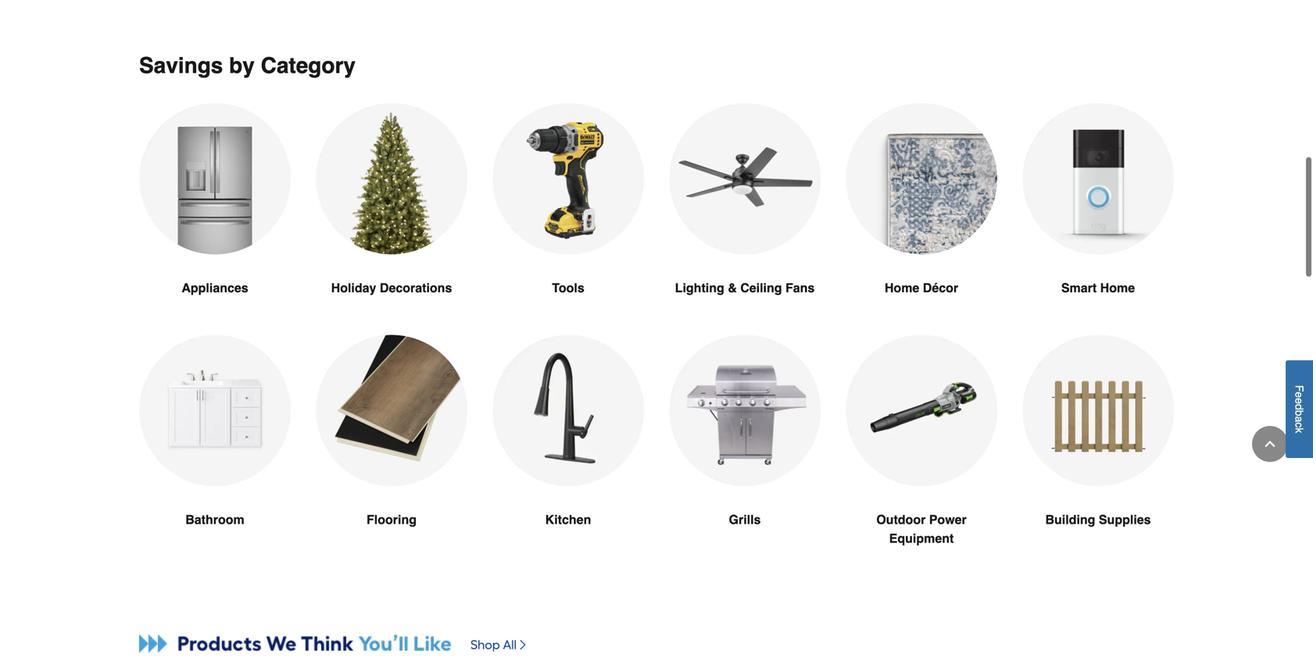Task type: describe. For each thing, give the bounding box(es) containing it.
lighting
[[675, 281, 725, 295]]

décor
[[923, 281, 959, 295]]

chevron up image
[[1263, 436, 1278, 452]]

flooring
[[367, 513, 417, 527]]

supplies
[[1099, 513, 1151, 527]]

b
[[1294, 410, 1306, 416]]

a gray, green and black ego cordless leaf blower. image
[[846, 335, 998, 486]]

k
[[1294, 428, 1306, 433]]

tools
[[552, 281, 585, 295]]

a white 2-door bathroom vanity with a white top and chrome faucet. image
[[139, 335, 291, 486]]

building supplies
[[1046, 513, 1151, 527]]

f e e d b a c k button
[[1286, 361, 1314, 458]]

appliances
[[182, 281, 248, 295]]

home décor
[[885, 281, 959, 295]]

shop all link
[[471, 630, 529, 661]]

ceiling
[[741, 281, 782, 295]]

a stainless steel char-broil four-burner liquid propane gas grill with a side burner. image
[[669, 335, 821, 486]]

&
[[728, 281, 737, 295]]

savings
[[139, 53, 223, 78]]

a yellow and black dewalt power drill. image
[[493, 103, 644, 255]]

f e e d b a c k
[[1294, 385, 1306, 433]]

c
[[1294, 423, 1306, 428]]

equipment
[[890, 531, 954, 546]]

building supplies link
[[1023, 335, 1174, 567]]

smart home
[[1062, 281, 1135, 295]]

lighting & ceiling fans
[[675, 281, 815, 295]]

grills
[[729, 513, 761, 527]]

shop
[[471, 638, 500, 653]]

smart home link
[[1023, 103, 1174, 335]]

flooring link
[[316, 335, 468, 567]]

outdoor power equipment link
[[846, 335, 998, 586]]

building
[[1046, 513, 1096, 527]]

smart
[[1062, 281, 1097, 295]]

by
[[229, 53, 255, 78]]

category
[[261, 53, 356, 78]]

chevron right image
[[517, 639, 529, 651]]

holiday decorations
[[331, 281, 452, 295]]

power
[[929, 513, 967, 527]]

a blue and beige area rug. image
[[846, 103, 998, 255]]

a pre-lit artificial christmas tree with white lights. image
[[316, 103, 468, 255]]



Task type: locate. For each thing, give the bounding box(es) containing it.
shop all
[[471, 638, 517, 653]]

fans
[[786, 281, 815, 295]]

d
[[1294, 404, 1306, 410]]

outdoor power equipment
[[877, 513, 967, 546]]

0 horizontal spatial home
[[885, 281, 920, 295]]

home left décor
[[885, 281, 920, 295]]

home décor link
[[846, 103, 998, 335]]

all
[[503, 638, 517, 653]]

a section of pressure treated wood picket fence. image
[[1023, 335, 1174, 486]]

e up d
[[1294, 392, 1306, 398]]

home right smart on the top right
[[1101, 281, 1135, 295]]

bathroom
[[185, 513, 245, 527]]

f
[[1294, 385, 1306, 392]]

outdoor
[[877, 513, 926, 527]]

two planks of vinyl flooring in different shades of brown. image
[[316, 335, 468, 486]]

2 home from the left
[[1101, 281, 1135, 295]]

holiday
[[331, 281, 376, 295]]

a stainless steel g e profile french door refrigerator with an ice maker in the door. image
[[139, 103, 291, 255]]

1 e from the top
[[1294, 392, 1306, 398]]

a
[[1294, 416, 1306, 423]]

bathroom link
[[139, 335, 291, 567]]

a black single-handle pull-down kitchen faucet. image
[[493, 335, 644, 486]]

grills link
[[669, 335, 821, 567]]

e
[[1294, 392, 1306, 398], [1294, 398, 1306, 404]]

kitchen
[[545, 513, 591, 527]]

a gray low-profile 5-blade ceiling fan. image
[[669, 103, 821, 255]]

appliances link
[[139, 103, 291, 335]]

scroll to top element
[[1253, 426, 1289, 462]]

1 horizontal spatial home
[[1101, 281, 1135, 295]]

tools link
[[493, 103, 644, 335]]

home
[[885, 281, 920, 295], [1101, 281, 1135, 295]]

1 home from the left
[[885, 281, 920, 295]]

a black and silver ring video doorbell. image
[[1023, 103, 1174, 255]]

lighting & ceiling fans link
[[669, 103, 821, 335]]

e up b
[[1294, 398, 1306, 404]]

savings by category
[[139, 53, 356, 78]]

holiday decorations link
[[316, 103, 468, 335]]

decorations
[[380, 281, 452, 295]]

2 e from the top
[[1294, 398, 1306, 404]]

kitchen link
[[493, 335, 644, 567]]



Task type: vqa. For each thing, say whether or not it's contained in the screenshot.
However,
no



